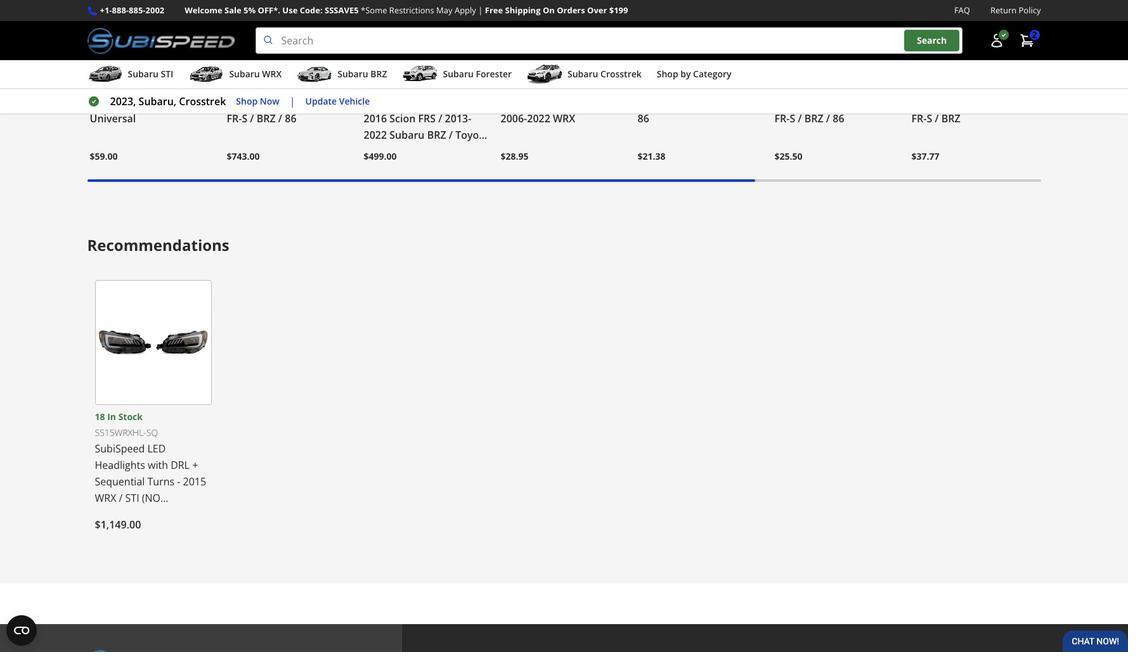 Task type: vqa. For each thing, say whether or not it's contained in the screenshot.
wrx
yes



Task type: describe. For each thing, give the bounding box(es) containing it.
$199
[[609, 4, 628, 16]]

headlights
[[95, 458, 145, 472]]

subaru sti button
[[87, 63, 173, 88]]

brz inside arp wheel studs - 2015+ wrx / 2015+ sti / 2013+ fr-s / brz
[[942, 111, 961, 125]]

act act 4 puck clutch kit (lightweight fw) - 2013+ fr-s / brz / 86
[[227, 62, 346, 125]]

cusco oil filter - 2015- 2022 wrx / sti / 2013+ fr-s / brz / 86
[[775, 79, 885, 125]]

shop now link
[[236, 94, 280, 109]]

wrx inside blitz blitz oil filter - 2015-2022 wrx / 2013+ fr-s / brz / 86
[[638, 95, 660, 109]]

shop for shop now
[[236, 95, 258, 107]]

welcome sale 5% off*. use code: sssave5
[[185, 4, 359, 16]]

shop by category
[[657, 68, 732, 80]]

button image
[[989, 33, 1004, 48]]

openflash performance openflash tuning tablet oft 2.0 version 2 - 2013- 2016 scion frs / 2013- 2022 subaru brz / toyota 86
[[364, 62, 489, 158]]

0 horizontal spatial |
[[290, 95, 295, 109]]

search button
[[905, 30, 960, 51]]

return policy
[[991, 4, 1041, 16]]

- inside cusco oil filter - 2015- 2022 wrx / sti / 2013+ fr-s / brz / 86
[[851, 79, 854, 92]]

off*.
[[258, 4, 280, 16]]

ss15wrxhl-
[[95, 427, 146, 439]]

drl
[[171, 458, 190, 472]]

2 verus from the top
[[501, 79, 529, 92]]

2022 inside openflash performance openflash tuning tablet oft 2.0 version 2 - 2013- 2016 scion frs / 2013- 2022 subaru brz / toyota 86
[[364, 128, 387, 142]]

vera0068a verus billet clutch fork pivot - 2015-2018 wrx / 2013+ fr-s / brz / 86, image
[[501, 0, 628, 49]]

policy
[[1019, 4, 1041, 16]]

s inside cusco oil filter - 2015- 2022 wrx / sti / 2013+ fr-s / brz / 86
[[790, 111, 796, 125]]

sale
[[225, 4, 241, 16]]

2022 inside blitz blitz oil filter - 2015-2022 wrx / 2013+ fr-s / brz / 86
[[738, 79, 761, 92]]

$28.95
[[501, 150, 529, 162]]

subaru sti
[[128, 68, 173, 80]]

*some restrictions may apply | free shipping on orders over $199
[[361, 4, 628, 16]]

subaru for subaru crosstrek
[[568, 68, 598, 80]]

(lightweight
[[227, 95, 287, 109]]

- inside arp wheel studs - 2015+ wrx / 2015+ sti / 2013+ fr-s / brz
[[997, 79, 1000, 92]]

1 subispeed logo image from the top
[[87, 27, 235, 54]]

2002
[[146, 4, 164, 16]]

2 act from the top
[[227, 79, 246, 92]]

clutch for 2013+
[[559, 79, 590, 92]]

0 horizontal spatial 2015+
[[943, 95, 972, 109]]

code:
[[300, 4, 323, 16]]

shift
[[116, 95, 139, 109]]

brz inside blitz blitz oil filter - 2015-2022 wrx / 2013+ fr-s / brz / 86
[[731, 95, 750, 109]]

toyota
[[456, 128, 489, 142]]

2013+ inside verus engineering verus billet clutch fork pivot - 2013+ fr-s / brz / 2006-2022 wrx
[[534, 95, 563, 109]]

fw)
[[290, 95, 308, 109]]

category
[[693, 68, 732, 80]]

use
[[282, 4, 298, 16]]

sequential
[[95, 475, 145, 489]]

vehicle
[[339, 95, 370, 107]]

brz inside the act act 4 puck clutch kit (lightweight fw) - 2013+ fr-s / brz / 86
[[257, 111, 276, 125]]

885-
[[129, 4, 146, 16]]

2015- inside cusco oil filter - 2015- 2022 wrx / sti / 2013+ fr-s / brz / 86
[[857, 79, 883, 92]]

86 inside openflash performance openflash tuning tablet oft 2.0 version 2 - 2013- 2016 scion frs / 2013- 2022 subaru brz / toyota 86
[[364, 144, 375, 158]]

grimmspeed grimmspeed stainless steel shift knob  - universal
[[90, 62, 199, 125]]

2022 inside verus engineering verus billet clutch fork pivot - 2013+ fr-s / brz / 2006-2022 wrx
[[527, 111, 550, 125]]

grm038006 grimmspeed stainless steel shift knob - universal, image
[[90, 0, 217, 49]]

subaru for subaru forester
[[443, 68, 474, 80]]

86 inside the act act 4 puck clutch kit (lightweight fw) - 2013+ fr-s / brz / 86
[[285, 111, 297, 125]]

subaru for subaru wrx
[[229, 68, 260, 80]]

subaru crosstrek button
[[527, 63, 642, 88]]

faq
[[955, 4, 970, 16]]

grimmspeed
[[90, 62, 144, 74]]

filter inside cusco oil filter - 2015- 2022 wrx / sti / 2013+ fr-s / brz / 86
[[823, 79, 848, 92]]

86 inside blitz blitz oil filter - 2015-2022 wrx / 2013+ fr-s / brz / 86
[[638, 111, 649, 125]]

brz inside cusco oil filter - 2015- 2022 wrx / sti / 2013+ fr-s / brz / 86
[[805, 111, 824, 125]]

wrx inside cusco oil filter - 2015- 2022 wrx / sti / 2013+ fr-s / brz / 86
[[801, 95, 823, 109]]

fork
[[593, 79, 615, 92]]

$37.77
[[912, 150, 940, 162]]

frs
[[418, 111, 436, 125]]

wrx inside 18 in stock ss15wrxhl-sq subispeed led headlights with drl + sequential turns - 2015 wrx / sti (no harness/hardware)
[[95, 491, 116, 505]]

2006-
[[501, 111, 527, 125]]

crosstrek inside dropdown button
[[601, 68, 642, 80]]

$499.00
[[364, 150, 397, 162]]

clutch for -
[[283, 79, 314, 92]]

2.0
[[386, 95, 400, 109]]

- inside 18 in stock ss15wrxhl-sq subispeed led headlights with drl + sequential turns - 2015 wrx / sti (no harness/hardware)
[[177, 475, 180, 489]]

steel
[[90, 95, 114, 109]]

billet
[[531, 79, 556, 92]]

knob
[[142, 95, 167, 109]]

$21.38
[[638, 150, 666, 162]]

oil inside cusco oil filter - 2015- 2022 wrx / sti / 2013+ fr-s / brz / 86
[[806, 79, 820, 92]]

verus engineering verus billet clutch fork pivot - 2013+ fr-s / brz / 2006-2022 wrx
[[501, 62, 621, 125]]

2013+ inside arp wheel studs - 2015+ wrx / 2015+ sti / 2013+ fr-s / brz
[[999, 95, 1028, 109]]

- inside grimmspeed grimmspeed stainless steel shift knob  - universal
[[170, 95, 173, 109]]

openflash
[[364, 79, 414, 92]]

2023,
[[110, 95, 136, 109]]

subaru brz
[[338, 68, 387, 80]]

sq
[[146, 427, 158, 439]]

led
[[147, 442, 166, 456]]

tuning
[[417, 79, 450, 92]]

fr- inside arp wheel studs - 2015+ wrx / 2015+ sti / 2013+ fr-s / brz
[[912, 111, 927, 125]]

2023, subaru, crosstrek
[[110, 95, 226, 109]]

recommendations
[[87, 234, 229, 255]]

2022 inside cusco oil filter - 2015- 2022 wrx / sti / 2013+ fr-s / brz / 86
[[775, 95, 798, 109]]

update
[[305, 95, 337, 107]]

version
[[403, 95, 440, 109]]

update vehicle
[[305, 95, 370, 107]]

$743.00
[[227, 150, 260, 162]]

2 inside button
[[1032, 29, 1037, 41]]

5%
[[244, 4, 256, 16]]

turns
[[147, 475, 174, 489]]

sti inside dropdown button
[[161, 68, 173, 80]]

/ inside 18 in stock ss15wrxhl-sq subispeed led headlights with drl + sequential turns - 2015 wrx / sti (no harness/hardware)
[[119, 491, 123, 505]]

universal
[[90, 111, 136, 125]]

2 button
[[1013, 28, 1041, 53]]

with
[[148, 458, 168, 472]]

shop by category button
[[657, 63, 732, 88]]

fr- inside verus engineering verus billet clutch fork pivot - 2013+ fr-s / brz / 2006-2022 wrx
[[566, 95, 581, 109]]

now
[[260, 95, 280, 107]]

- inside blitz blitz oil filter - 2015-2022 wrx / 2013+ fr-s / brz / 86
[[706, 79, 709, 92]]

may
[[436, 4, 453, 16]]

s inside verus engineering verus billet clutch fork pivot - 2013+ fr-s / brz / 2006-2022 wrx
[[581, 95, 586, 109]]

search
[[917, 34, 947, 47]]

18 in stock ss15wrxhl-sq subispeed led headlights with drl + sequential turns - 2015 wrx / sti (no harness/hardware)
[[95, 411, 206, 522]]

2016
[[364, 111, 387, 125]]

shipping
[[505, 4, 541, 16]]



Task type: locate. For each thing, give the bounding box(es) containing it.
wheel
[[934, 79, 964, 92]]

- right studs
[[997, 79, 1000, 92]]

crosstrek down the search input field
[[601, 68, 642, 80]]

|
[[478, 4, 483, 16], [290, 95, 295, 109]]

4
[[248, 79, 254, 92]]

fr- down category
[[701, 95, 716, 109]]

-
[[706, 79, 709, 92], [851, 79, 854, 92], [997, 79, 1000, 92], [170, 95, 173, 109], [311, 95, 314, 109], [451, 95, 454, 109], [528, 95, 531, 109], [177, 475, 180, 489]]

actsb8-hdg4 act 4 puck clutch kit (lightweight fw) - 2013+ ft86, image
[[227, 0, 354, 49]]

apply
[[455, 4, 476, 16]]

1 horizontal spatial filter
[[823, 79, 848, 92]]

4 2013+ from the left
[[856, 95, 885, 109]]

stock
[[118, 411, 143, 423]]

2022 right category
[[738, 79, 761, 92]]

1 vertical spatial 2013-
[[445, 111, 471, 125]]

wrx inside verus engineering verus billet clutch fork pivot - 2013+ fr-s / brz / 2006-2022 wrx
[[553, 111, 575, 125]]

$25.50
[[775, 150, 803, 162]]

update vehicle button
[[305, 94, 370, 109]]

0 vertical spatial act
[[227, 62, 243, 74]]

1 clutch from the left
[[283, 79, 314, 92]]

2015- left arp in the top of the page
[[857, 79, 883, 92]]

wrx down cusco at right
[[801, 95, 823, 109]]

1 vertical spatial 2015+
[[943, 95, 972, 109]]

brz inside 'dropdown button'
[[371, 68, 387, 80]]

0 vertical spatial 2013-
[[456, 95, 483, 109]]

sti inside arp wheel studs - 2015+ wrx / 2015+ sti / 2013+ fr-s / brz
[[975, 95, 989, 109]]

1 horizontal spatial oil
[[806, 79, 820, 92]]

wrx inside arp wheel studs - 2015+ wrx / 2015+ sti / 2013+ fr-s / brz
[[912, 95, 934, 109]]

1 horizontal spatial shop
[[657, 68, 678, 80]]

0 horizontal spatial crosstrek
[[179, 95, 226, 109]]

fr- inside the act act 4 puck clutch kit (lightweight fw) - 2013+ fr-s / brz / 86
[[227, 111, 242, 125]]

faq link
[[955, 4, 970, 17]]

restrictions
[[389, 4, 434, 16]]

clutch inside the act act 4 puck clutch kit (lightweight fw) - 2013+ fr-s / brz / 86
[[283, 79, 314, 92]]

shop
[[657, 68, 678, 80], [236, 95, 258, 107]]

2013+ inside cusco oil filter - 2015- 2022 wrx / sti / 2013+ fr-s / brz / 86
[[856, 95, 885, 109]]

0 vertical spatial subispeed logo image
[[87, 27, 235, 54]]

search input field
[[255, 27, 963, 54]]

0 horizontal spatial oil
[[662, 79, 675, 92]]

2022 down 2016
[[364, 128, 387, 142]]

+1-
[[100, 4, 112, 16]]

- right "fw)"
[[311, 95, 314, 109]]

1 vertical spatial |
[[290, 95, 295, 109]]

- left 2015 on the bottom left of the page
[[177, 475, 180, 489]]

2022 down cusco at right
[[775, 95, 798, 109]]

fr- down arp in the top of the page
[[912, 111, 927, 125]]

0 horizontal spatial filter
[[678, 79, 703, 92]]

shop left by
[[657, 68, 678, 80]]

3 2013+ from the left
[[669, 95, 698, 109]]

2 subispeed logo image from the top
[[87, 650, 235, 653]]

2015+ right studs
[[1003, 79, 1032, 92]]

1 vertical spatial 2
[[442, 95, 448, 109]]

1 horizontal spatial 2015-
[[857, 79, 883, 92]]

stainless
[[156, 79, 199, 92]]

tablet
[[453, 79, 484, 92]]

filter
[[678, 79, 703, 92], [823, 79, 848, 92]]

s down category
[[716, 95, 722, 109]]

fr- inside blitz blitz oil filter - 2015-2022 wrx / 2013+ fr-s / brz / 86
[[701, 95, 716, 109]]

5 2013+ from the left
[[999, 95, 1028, 109]]

wrx right 4
[[262, 68, 282, 80]]

verus up pivot
[[501, 79, 529, 92]]

0 horizontal spatial 2
[[442, 95, 448, 109]]

scion
[[390, 111, 416, 125]]

a subaru crosstrek thumbnail image image
[[527, 65, 563, 84]]

kit
[[317, 79, 330, 92]]

1 oil from the left
[[662, 79, 675, 92]]

oil
[[662, 79, 675, 92], [806, 79, 820, 92]]

act left 4
[[227, 79, 246, 92]]

shop inside "link"
[[236, 95, 258, 107]]

arp100-7727 arp wheel studs - 2015+ wrx / 2015+ sti / 2013+ ft86, image
[[912, 0, 1039, 49]]

/
[[589, 95, 593, 109], [617, 95, 621, 109], [663, 95, 667, 109], [724, 95, 728, 109], [753, 95, 757, 109], [826, 95, 830, 109], [849, 95, 853, 109], [937, 95, 941, 109], [992, 95, 996, 109], [250, 111, 254, 125], [278, 111, 282, 125], [438, 111, 442, 125], [798, 111, 802, 125], [826, 111, 830, 125], [935, 111, 939, 125], [449, 128, 453, 142], [119, 491, 123, 505]]

brz inside openflash performance openflash tuning tablet oft 2.0 version 2 - 2013- 2016 scion frs / 2013- 2022 subaru brz / toyota 86
[[427, 128, 446, 142]]

s down (lightweight
[[242, 111, 247, 125]]

puck
[[257, 79, 280, 92]]

wrx down subaru crosstrek
[[638, 95, 660, 109]]

act right a subaru wrx thumbnail image
[[227, 62, 243, 74]]

1 horizontal spatial crosstrek
[[601, 68, 642, 80]]

1 2013+ from the left
[[317, 95, 346, 109]]

2013+ inside the act act 4 puck clutch kit (lightweight fw) - 2013+ fr-s / brz / 86
[[317, 95, 346, 109]]

0 vertical spatial shop
[[657, 68, 678, 80]]

0 horizontal spatial 2015-
[[712, 79, 738, 92]]

subaru wrx button
[[189, 63, 282, 88]]

oft
[[364, 95, 383, 109]]

0 vertical spatial 2015+
[[1003, 79, 1032, 92]]

performance
[[410, 62, 464, 74]]

s inside the act act 4 puck clutch kit (lightweight fw) - 2013+ fr-s / brz / 86
[[242, 111, 247, 125]]

0 vertical spatial crosstrek
[[601, 68, 642, 80]]

subaru inside 'dropdown button'
[[338, 68, 368, 80]]

2 2013+ from the left
[[534, 95, 563, 109]]

subaru,
[[139, 95, 176, 109]]

- inside verus engineering verus billet clutch fork pivot - 2013+ fr-s / brz / 2006-2022 wrx
[[528, 95, 531, 109]]

oil inside blitz blitz oil filter - 2015-2022 wrx / 2013+ fr-s / brz / 86
[[662, 79, 675, 92]]

filter inside blitz blitz oil filter - 2015-2022 wrx / 2013+ fr-s / brz / 86
[[678, 79, 703, 92]]

2013- up toyota
[[445, 111, 471, 125]]

- inside openflash performance openflash tuning tablet oft 2.0 version 2 - 2013- 2016 scion frs / 2013- 2022 subaru brz / toyota 86
[[451, 95, 454, 109]]

subaru inside openflash performance openflash tuning tablet oft 2.0 version 2 - 2013- 2016 scion frs / 2013- 2022 subaru brz / toyota 86
[[390, 128, 425, 142]]

cus00b 001 c cusco oil filter - 2015-2018 wrx / sti / 2013+ ft86, image
[[775, 0, 902, 49]]

| right now on the top left
[[290, 95, 295, 109]]

open widget image
[[6, 616, 37, 646]]

engineering
[[527, 62, 576, 74]]

brz
[[371, 68, 387, 80], [596, 95, 615, 109], [731, 95, 750, 109], [257, 111, 276, 125], [805, 111, 824, 125], [942, 111, 961, 125], [427, 128, 446, 142]]

2015-
[[712, 79, 738, 92], [857, 79, 883, 92]]

brz inside verus engineering verus billet clutch fork pivot - 2013+ fr-s / brz / 2006-2022 wrx
[[596, 95, 615, 109]]

orders
[[557, 4, 585, 16]]

return policy link
[[991, 4, 1041, 17]]

fr- down cusco at right
[[775, 111, 790, 125]]

s inside arp wheel studs - 2015+ wrx / 2015+ sti / 2013+ fr-s / brz
[[927, 111, 933, 125]]

a subaru sti thumbnail image image
[[87, 65, 123, 84]]

ofpunivoft 13-20 frs, brz, 86 openflash tuning tablet oft 2.0 version 2, image
[[364, 0, 491, 49]]

shop for shop by category
[[657, 68, 678, 80]]

2015- inside blitz blitz oil filter - 2015-2022 wrx / 2013+ fr-s / brz / 86
[[712, 79, 738, 92]]

1 2015- from the left
[[712, 79, 738, 92]]

- right pivot
[[528, 95, 531, 109]]

welcome
[[185, 4, 222, 16]]

0 vertical spatial 2
[[1032, 29, 1037, 41]]

86 inside cusco oil filter - 2015- 2022 wrx / sti / 2013+ fr-s / brz / 86
[[833, 111, 845, 125]]

2022 down billet
[[527, 111, 550, 125]]

2013-
[[456, 95, 483, 109], [445, 111, 471, 125]]

1 act from the top
[[227, 62, 243, 74]]

sti
[[161, 68, 173, 80], [832, 95, 847, 109], [975, 95, 989, 109], [125, 491, 139, 505]]

2 inside openflash performance openflash tuning tablet oft 2.0 version 2 - 2013- 2016 scion frs / 2013- 2022 subaru brz / toyota 86
[[442, 95, 448, 109]]

2015- right by
[[712, 79, 738, 92]]

fr- down (lightweight
[[227, 111, 242, 125]]

2 oil from the left
[[806, 79, 820, 92]]

- right by
[[706, 79, 709, 92]]

wrx
[[262, 68, 282, 80], [638, 95, 660, 109], [801, 95, 823, 109], [912, 95, 934, 109], [553, 111, 575, 125], [95, 491, 116, 505]]

oil right cusco at right
[[806, 79, 820, 92]]

2
[[1032, 29, 1037, 41], [442, 95, 448, 109]]

| left free
[[478, 4, 483, 16]]

18
[[95, 411, 105, 423]]

fr- inside cusco oil filter - 2015- 2022 wrx / sti / 2013+ fr-s / brz / 86
[[775, 111, 790, 125]]

1 vertical spatial act
[[227, 79, 246, 92]]

2 2015- from the left
[[857, 79, 883, 92]]

s down arp in the top of the page
[[927, 111, 933, 125]]

by
[[681, 68, 691, 80]]

sti inside cusco oil filter - 2015- 2022 wrx / sti / 2013+ fr-s / brz / 86
[[832, 95, 847, 109]]

0 horizontal spatial shop
[[236, 95, 258, 107]]

pivot
[[501, 95, 525, 109]]

2013- down tablet
[[456, 95, 483, 109]]

blitz blitz oil filter - 2015-2022 wrx / 2013+ fr-s / brz / 86
[[638, 62, 761, 125]]

1 verus from the top
[[501, 62, 524, 74]]

clutch left the fork
[[559, 79, 590, 92]]

1 horizontal spatial 2015+
[[1003, 79, 1032, 92]]

cusco
[[775, 79, 804, 92]]

s down subaru crosstrek dropdown button on the top of page
[[581, 95, 586, 109]]

1 blitz from the top
[[638, 62, 655, 74]]

fr- down subaru crosstrek dropdown button on the top of page
[[566, 95, 581, 109]]

clutch inside verus engineering verus billet clutch fork pivot - 2013+ fr-s / brz / 2006-2022 wrx
[[559, 79, 590, 92]]

shop now
[[236, 95, 280, 107]]

0 vertical spatial verus
[[501, 62, 524, 74]]

1 vertical spatial subispeed logo image
[[87, 650, 235, 653]]

2 clutch from the left
[[559, 79, 590, 92]]

(no
[[142, 491, 160, 505]]

1 horizontal spatial 2
[[1032, 29, 1037, 41]]

+1-888-885-2002
[[100, 4, 164, 16]]

a subaru forester thumbnail image image
[[402, 65, 438, 84]]

0 vertical spatial |
[[478, 4, 483, 16]]

subaru crosstrek
[[568, 68, 642, 80]]

1 horizontal spatial clutch
[[559, 79, 590, 92]]

return
[[991, 4, 1017, 16]]

+
[[192, 458, 198, 472]]

1 vertical spatial verus
[[501, 79, 529, 92]]

subaru for subaru sti
[[128, 68, 158, 80]]

in
[[107, 411, 116, 423]]

oil left by
[[662, 79, 675, 92]]

2015+
[[1003, 79, 1032, 92], [943, 95, 972, 109]]

1 vertical spatial crosstrek
[[179, 95, 226, 109]]

arp
[[912, 79, 931, 92]]

clutch up "fw)"
[[283, 79, 314, 92]]

1 horizontal spatial |
[[478, 4, 483, 16]]

2022
[[738, 79, 761, 92], [775, 95, 798, 109], [527, 111, 550, 125], [364, 128, 387, 142]]

on
[[543, 4, 555, 16]]

studs
[[967, 79, 994, 92]]

2015+ down the wheel
[[943, 95, 972, 109]]

2 down policy
[[1032, 29, 1037, 41]]

wrx down sequential
[[95, 491, 116, 505]]

fr-
[[566, 95, 581, 109], [701, 95, 716, 109], [227, 111, 242, 125], [775, 111, 790, 125], [912, 111, 927, 125]]

1 vertical spatial shop
[[236, 95, 258, 107]]

wrx down arp in the top of the page
[[912, 95, 934, 109]]

0 horizontal spatial clutch
[[283, 79, 314, 92]]

- inside the act act 4 puck clutch kit (lightweight fw) - 2013+ fr-s / brz / 86
[[311, 95, 314, 109]]

2 filter from the left
[[823, 79, 848, 92]]

shop down 4
[[236, 95, 258, 107]]

sti inside 18 in stock ss15wrxhl-sq subispeed led headlights with drl + sequential turns - 2015 wrx / sti (no harness/hardware)
[[125, 491, 139, 505]]

2 blitz from the top
[[638, 79, 659, 92]]

- down tablet
[[451, 95, 454, 109]]

1 filter from the left
[[678, 79, 703, 92]]

subaru forester
[[443, 68, 512, 80]]

s down cusco at right
[[790, 111, 796, 125]]

subispeed led headlights with drl + sequential turns - 2015 wrx / sti (no harness/hardware) image
[[95, 280, 212, 405]]

a subaru brz thumbnail image image
[[297, 65, 333, 84]]

verus left a subaru crosstrek thumbnail image
[[501, 62, 524, 74]]

subaru brz button
[[297, 63, 387, 88]]

2013+ inside blitz blitz oil filter - 2015-2022 wrx / 2013+ fr-s / brz / 86
[[669, 95, 698, 109]]

wrx inside dropdown button
[[262, 68, 282, 80]]

subispeed
[[95, 442, 145, 456]]

86
[[285, 111, 297, 125], [638, 111, 649, 125], [833, 111, 845, 125], [364, 144, 375, 158]]

1 vertical spatial blitz
[[638, 79, 659, 92]]

wrx down billet
[[553, 111, 575, 125]]

- right knob
[[170, 95, 173, 109]]

act
[[227, 62, 243, 74], [227, 79, 246, 92]]

subaru inside dropdown button
[[443, 68, 474, 80]]

shop inside dropdown button
[[657, 68, 678, 80]]

arp wheel studs - 2015+ wrx / 2015+ sti / 2013+ fr-s / brz
[[912, 79, 1032, 125]]

forester
[[476, 68, 512, 80]]

harness/hardware)
[[95, 508, 187, 522]]

sssave5
[[325, 4, 359, 16]]

0 vertical spatial blitz
[[638, 62, 655, 74]]

subispeed logo image
[[87, 27, 235, 54], [87, 650, 235, 653]]

888-
[[112, 4, 129, 16]]

blz18709 blitz oil filter - 2015-2018 wrx / 2013+ ft86, image
[[638, 0, 765, 49]]

2 down the "tuning"
[[442, 95, 448, 109]]

s inside blitz blitz oil filter - 2015-2022 wrx / 2013+ fr-s / brz / 86
[[716, 95, 722, 109]]

over
[[587, 4, 607, 16]]

a subaru wrx thumbnail image image
[[189, 65, 224, 84]]

crosstrek
[[601, 68, 642, 80], [179, 95, 226, 109]]

+1-888-885-2002 link
[[100, 4, 164, 17]]

2015
[[183, 475, 206, 489]]

- down cus00b 001 c cusco oil filter - 2015-2018 wrx / sti / 2013+ ft86, image
[[851, 79, 854, 92]]

crosstrek down a subaru wrx thumbnail image
[[179, 95, 226, 109]]

subaru for subaru brz
[[338, 68, 368, 80]]



